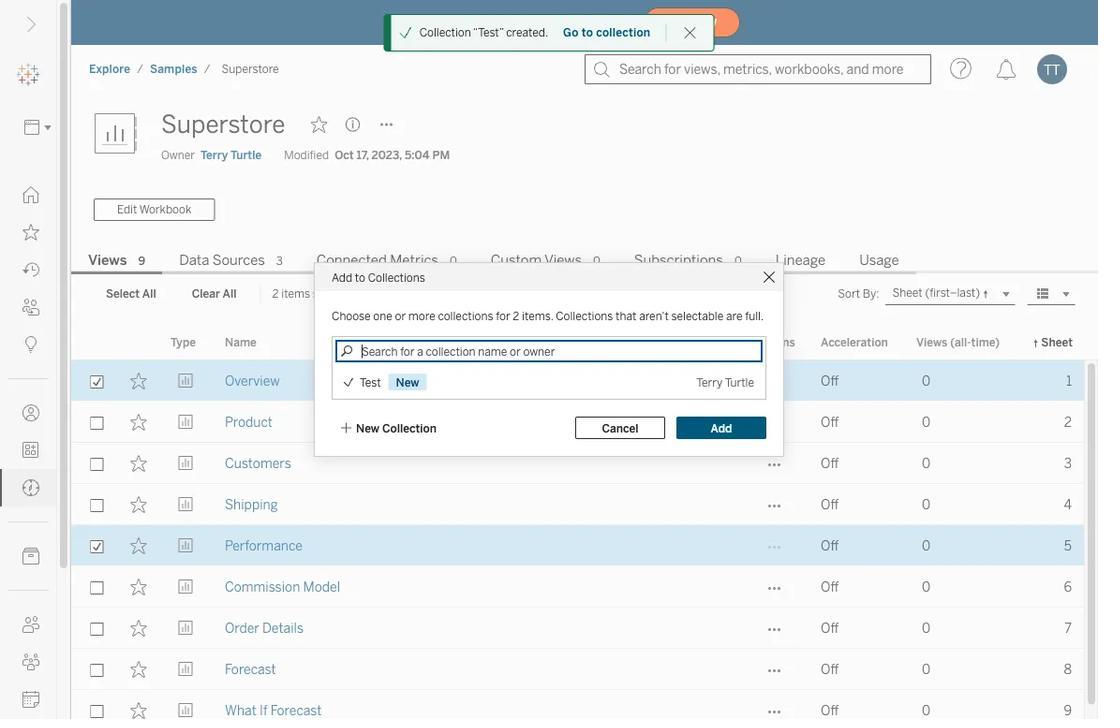 Task type: vqa. For each thing, say whether or not it's contained in the screenshot.
this flow can't be run.
no



Task type: describe. For each thing, give the bounding box(es) containing it.
(all-
[[950, 335, 971, 349]]

choose one or more collections for 2 items. collections that aren't selectable are full.
[[332, 310, 764, 323]]

order
[[225, 621, 259, 636]]

terry turtle
[[696, 376, 754, 389]]

13
[[488, 14, 502, 29]]

9 inside row
[[1064, 703, 1072, 719]]

view image for performance
[[178, 538, 194, 555]]

sheet
[[1041, 335, 1073, 349]]

add to collections
[[332, 271, 425, 284]]

5:04
[[405, 149, 430, 162]]

success image
[[399, 26, 412, 39]]

connected
[[317, 252, 387, 269]]

2 inside add to collections dialog
[[513, 310, 519, 323]]

superstore inside main content
[[161, 110, 285, 139]]

sort by:
[[838, 287, 879, 301]]

view image for commission model
[[178, 579, 194, 596]]

cancel
[[602, 421, 639, 435]]

custom
[[491, 252, 542, 269]]

created.
[[506, 26, 548, 39]]

1
[[1066, 373, 1072, 389]]

superstore main content
[[71, 94, 1098, 720]]

row containing customers
[[71, 443, 1084, 484]]

your
[[577, 14, 605, 29]]

5
[[1064, 538, 1072, 554]]

buy now
[[667, 17, 717, 28]]

2 items selected
[[272, 287, 356, 301]]

1 vertical spatial forecast
[[271, 703, 322, 719]]

to for collection
[[582, 26, 593, 39]]

clear all button
[[180, 283, 249, 305]]

off for 3
[[821, 456, 839, 471]]

time)
[[971, 335, 1000, 349]]

Search for a collection name or owner text field
[[335, 340, 763, 363]]

row containing product
[[71, 402, 1084, 443]]

more
[[408, 310, 435, 323]]

2 for 2
[[1064, 415, 1072, 430]]

you
[[429, 14, 451, 29]]

add for add
[[711, 421, 732, 435]]

views (all-time)
[[916, 335, 1000, 349]]

off for 6
[[821, 580, 839, 595]]

owner
[[161, 149, 195, 162]]

go to collection link
[[562, 25, 651, 40]]

items.
[[522, 310, 553, 323]]

that
[[616, 310, 637, 323]]

collection "test" created. alert
[[420, 24, 548, 41]]

view image for order details
[[178, 620, 194, 637]]

6
[[1064, 580, 1072, 595]]

off for 2
[[821, 415, 839, 430]]

type
[[171, 335, 196, 349]]

pm
[[432, 149, 450, 162]]

selected
[[313, 287, 356, 301]]

performance
[[225, 538, 303, 554]]

samples
[[150, 62, 197, 76]]

order details link
[[225, 608, 304, 649]]

left
[[538, 14, 558, 29]]

7
[[1065, 621, 1072, 636]]

collection "test" created.
[[420, 26, 548, 39]]

subscriptions
[[634, 252, 723, 269]]

clear
[[192, 287, 220, 301]]

to for collections
[[355, 271, 365, 284]]

days
[[505, 14, 534, 29]]

explore / samples /
[[89, 62, 210, 76]]

view image for forecast
[[178, 661, 194, 678]]

navigation panel element
[[0, 56, 56, 720]]

if
[[260, 703, 268, 719]]

select all
[[106, 287, 156, 301]]

all for clear all
[[223, 287, 237, 301]]

sort
[[838, 287, 860, 301]]

sources
[[213, 252, 265, 269]]

shipping link
[[225, 484, 278, 526]]

turtle inside superstore main content
[[231, 149, 262, 162]]

add button
[[677, 417, 766, 439]]

,
[[696, 376, 699, 389]]

off for 7
[[821, 621, 839, 636]]

are
[[726, 310, 743, 323]]

modified oct 17, 2023, 5:04 pm
[[284, 149, 450, 162]]

acceleration
[[821, 335, 888, 349]]

off for 8
[[821, 662, 839, 677]]

cancel button
[[575, 417, 665, 439]]

1 / from the left
[[137, 62, 143, 76]]

view image for what if forecast
[[178, 703, 194, 720]]

choose
[[332, 310, 371, 323]]

workbook
[[139, 203, 191, 217]]

product link
[[225, 402, 273, 443]]

collection
[[596, 26, 651, 39]]

edit
[[117, 203, 137, 217]]

data
[[179, 252, 209, 269]]

model
[[303, 580, 340, 595]]

row containing order details
[[71, 608, 1084, 649]]

off for 5
[[821, 538, 839, 554]]

lineage
[[776, 252, 826, 269]]

terry turtle link
[[201, 147, 262, 164]]

in
[[562, 14, 573, 29]]

all for select all
[[142, 287, 156, 301]]

explore link
[[88, 61, 131, 77]]

what
[[225, 703, 257, 719]]

customers link
[[225, 443, 291, 484]]



Task type: locate. For each thing, give the bounding box(es) containing it.
4 off from the top
[[821, 497, 839, 513]]

superstore right samples link
[[222, 62, 279, 76]]

9 row from the top
[[71, 691, 1084, 720]]

view image for overview
[[178, 373, 194, 390]]

turtle left modified
[[231, 149, 262, 162]]

/ right explore link
[[137, 62, 143, 76]]

4
[[1064, 497, 1072, 513]]

7 row from the top
[[71, 608, 1084, 649]]

0 horizontal spatial terry
[[201, 149, 228, 162]]

1 view image from the top
[[178, 414, 194, 431]]

off for 4
[[821, 497, 839, 513]]

to
[[582, 26, 593, 39], [355, 271, 365, 284]]

0 horizontal spatial views
[[88, 252, 127, 269]]

order details
[[225, 621, 304, 636]]

2 right the for
[[513, 310, 519, 323]]

3 off from the top
[[821, 456, 839, 471]]

0 horizontal spatial 3
[[276, 254, 283, 268]]

collections down metrics
[[368, 271, 425, 284]]

0 vertical spatial terry
[[201, 149, 228, 162]]

actions
[[755, 335, 795, 349]]

row group containing overview
[[71, 361, 1084, 720]]

0 vertical spatial to
[[582, 26, 593, 39]]

2
[[272, 287, 279, 301], [513, 310, 519, 323], [1064, 415, 1072, 430]]

7 off from the top
[[821, 621, 839, 636]]

modified
[[284, 149, 329, 162]]

collection
[[420, 26, 471, 39]]

now
[[692, 17, 717, 28]]

shipping
[[225, 497, 278, 513]]

overview link
[[225, 361, 280, 402]]

view image left commission
[[178, 579, 194, 596]]

grid
[[71, 325, 1098, 720]]

0 horizontal spatial 2
[[272, 287, 279, 301]]

0 horizontal spatial add
[[332, 271, 352, 284]]

1 horizontal spatial terry
[[696, 376, 723, 389]]

commission model link
[[225, 567, 340, 608]]

1 vertical spatial add
[[711, 421, 732, 435]]

6 row from the top
[[71, 567, 1084, 608]]

2 down 1
[[1064, 415, 1072, 430]]

views for views (all-time)
[[916, 335, 948, 349]]

view image for customers
[[178, 455, 194, 472]]

3 inside the sub-spaces 'tab list'
[[276, 254, 283, 268]]

all right 'clear'
[[223, 287, 237, 301]]

explore
[[89, 62, 130, 76]]

view image left order
[[178, 620, 194, 637]]

metrics
[[390, 252, 438, 269]]

0 vertical spatial superstore
[[222, 62, 279, 76]]

/ right the 'samples'
[[204, 62, 210, 76]]

trial.
[[608, 14, 636, 29]]

add inside button
[[711, 421, 732, 435]]

views right custom
[[544, 252, 582, 269]]

have
[[455, 14, 484, 29]]

row containing overview
[[71, 361, 1084, 402]]

customers
[[225, 456, 291, 471]]

0 horizontal spatial 9
[[138, 254, 145, 268]]

1 horizontal spatial all
[[223, 287, 237, 301]]

to right go
[[582, 26, 593, 39]]

0 vertical spatial forecast
[[225, 662, 276, 677]]

views for views
[[88, 252, 127, 269]]

row containing commission model
[[71, 567, 1084, 608]]

all
[[142, 287, 156, 301], [223, 287, 237, 301]]

row containing performance
[[71, 526, 1084, 567]]

edit workbook button
[[94, 199, 215, 221]]

8 off from the top
[[821, 662, 839, 677]]

1 vertical spatial to
[[355, 271, 365, 284]]

collections
[[438, 310, 493, 323]]

terry right "owner"
[[201, 149, 228, 162]]

3 view image from the top
[[178, 497, 194, 513]]

row containing forecast
[[71, 649, 1084, 691]]

oct
[[335, 149, 354, 162]]

1 vertical spatial superstore
[[161, 110, 285, 139]]

0 vertical spatial collections
[[368, 271, 425, 284]]

buy now button
[[644, 7, 740, 37]]

for
[[496, 310, 510, 323]]

commission
[[225, 580, 300, 595]]

2 off from the top
[[821, 415, 839, 430]]

commission model
[[225, 580, 340, 595]]

forecast link
[[225, 649, 276, 691]]

0 horizontal spatial /
[[137, 62, 143, 76]]

3
[[276, 254, 283, 268], [1064, 456, 1072, 471]]

2 / from the left
[[204, 62, 210, 76]]

3 up the 4
[[1064, 456, 1072, 471]]

owner terry turtle
[[161, 149, 262, 162]]

1 horizontal spatial 2
[[513, 310, 519, 323]]

views up select
[[88, 252, 127, 269]]

2 view image from the top
[[178, 538, 194, 555]]

aren't
[[639, 310, 669, 323]]

sub-spaces tab list
[[71, 250, 1098, 275]]

9 off from the top
[[821, 703, 839, 719]]

3 inside row
[[1064, 456, 1072, 471]]

1 all from the left
[[142, 287, 156, 301]]

4 view image from the top
[[178, 661, 194, 678]]

1 horizontal spatial to
[[582, 26, 593, 39]]

to inside dialog
[[355, 271, 365, 284]]

collections left that
[[556, 310, 613, 323]]

workbook image
[[94, 106, 150, 162]]

turtle right , at the right bottom
[[725, 376, 754, 389]]

1 horizontal spatial 9
[[1064, 703, 1072, 719]]

8 row from the top
[[71, 649, 1084, 691]]

terry inside superstore main content
[[201, 149, 228, 162]]

1 vertical spatial 3
[[1064, 456, 1072, 471]]

1 vertical spatial terry
[[696, 376, 723, 389]]

row group inside grid
[[71, 361, 1084, 720]]

to down connected
[[355, 271, 365, 284]]

1 view image from the top
[[178, 373, 194, 390]]

usage
[[859, 252, 899, 269]]

5 off from the top
[[821, 538, 839, 554]]

4 view image from the top
[[178, 579, 194, 596]]

what if forecast
[[225, 703, 322, 719]]

off for 9
[[821, 703, 839, 719]]

3 view image from the top
[[178, 620, 194, 637]]

view image down type
[[178, 373, 194, 390]]

"test"
[[473, 26, 504, 39]]

0 horizontal spatial collections
[[368, 271, 425, 284]]

9 up select all button at the left top
[[138, 254, 145, 268]]

off
[[821, 373, 839, 389], [821, 415, 839, 430], [821, 456, 839, 471], [821, 497, 839, 513], [821, 538, 839, 554], [821, 580, 839, 595], [821, 621, 839, 636], [821, 662, 839, 677], [821, 703, 839, 719]]

samples link
[[149, 61, 198, 77]]

5 view image from the top
[[178, 703, 194, 720]]

6 off from the top
[[821, 580, 839, 595]]

1 horizontal spatial /
[[204, 62, 210, 76]]

view image left product link
[[178, 414, 194, 431]]

9 inside the sub-spaces 'tab list'
[[138, 254, 145, 268]]

add down owner:
[[711, 421, 732, 435]]

, owner:
[[696, 376, 738, 389]]

product
[[225, 415, 273, 430]]

0 vertical spatial 9
[[138, 254, 145, 268]]

main navigation. press the up and down arrow keys to access links. element
[[0, 176, 56, 720]]

view image left customers link
[[178, 455, 194, 472]]

3 up items
[[276, 254, 283, 268]]

add
[[332, 271, 352, 284], [711, 421, 732, 435]]

connected metrics
[[317, 252, 438, 269]]

forecast right if
[[271, 703, 322, 719]]

views inside grid
[[916, 335, 948, 349]]

2 vertical spatial 2
[[1064, 415, 1072, 430]]

go to collection
[[563, 26, 651, 39]]

0 vertical spatial turtle
[[231, 149, 262, 162]]

2 view image from the top
[[178, 455, 194, 472]]

forecast
[[225, 662, 276, 677], [271, 703, 322, 719]]

view image left what
[[178, 703, 194, 720]]

full.
[[745, 310, 764, 323]]

edit workbook
[[117, 203, 191, 217]]

views left (all-
[[916, 335, 948, 349]]

1 horizontal spatial add
[[711, 421, 732, 435]]

row containing shipping
[[71, 484, 1084, 526]]

superstore up terry turtle link
[[161, 110, 285, 139]]

buy
[[667, 17, 689, 28]]

performance link
[[225, 526, 303, 567]]

overview
[[225, 373, 280, 389]]

1 horizontal spatial 3
[[1064, 456, 1072, 471]]

terry up the add button
[[696, 376, 723, 389]]

view image left shipping link
[[178, 497, 194, 513]]

custom views
[[491, 252, 582, 269]]

data sources
[[179, 252, 265, 269]]

one
[[373, 310, 392, 323]]

9 down 8
[[1064, 703, 1072, 719]]

5 row from the top
[[71, 526, 1084, 567]]

1 horizontal spatial views
[[544, 252, 582, 269]]

0 horizontal spatial turtle
[[231, 149, 262, 162]]

view image left forecast link
[[178, 661, 194, 678]]

turtle inside add to collections dialog
[[725, 376, 754, 389]]

add for add to collections
[[332, 271, 352, 284]]

owner:
[[702, 376, 738, 389]]

view image
[[178, 414, 194, 431], [178, 538, 194, 555], [178, 620, 194, 637], [178, 661, 194, 678], [178, 703, 194, 720]]

2 left items
[[272, 287, 279, 301]]

0 vertical spatial 2
[[272, 287, 279, 301]]

name
[[225, 335, 257, 349]]

1 vertical spatial 2
[[513, 310, 519, 323]]

2023,
[[372, 149, 402, 162]]

terry inside add to collections dialog
[[696, 376, 723, 389]]

add up selected
[[332, 271, 352, 284]]

view image for product
[[178, 414, 194, 431]]

2 row from the top
[[71, 402, 1084, 443]]

2 horizontal spatial 2
[[1064, 415, 1072, 430]]

0 horizontal spatial to
[[355, 271, 365, 284]]

view image for shipping
[[178, 497, 194, 513]]

view image left performance link at bottom
[[178, 538, 194, 555]]

3 row from the top
[[71, 443, 1084, 484]]

clear all
[[192, 287, 237, 301]]

row group
[[71, 361, 1084, 720]]

you have 13 days left in your trial.
[[429, 14, 636, 29]]

1 vertical spatial turtle
[[725, 376, 754, 389]]

0 vertical spatial 3
[[276, 254, 283, 268]]

off for 1
[[821, 373, 839, 389]]

details
[[262, 621, 304, 636]]

selectable
[[671, 310, 724, 323]]

17,
[[357, 149, 369, 162]]

4 row from the top
[[71, 484, 1084, 526]]

1 horizontal spatial turtle
[[725, 376, 754, 389]]

terry
[[201, 149, 228, 162], [696, 376, 723, 389]]

1 vertical spatial 9
[[1064, 703, 1072, 719]]

all right select
[[142, 287, 156, 301]]

0 vertical spatial add
[[332, 271, 352, 284]]

0 horizontal spatial all
[[142, 287, 156, 301]]

go
[[563, 26, 579, 39]]

add to collections dialog
[[315, 263, 783, 456]]

2 for 2 items selected
[[272, 287, 279, 301]]

1 off from the top
[[821, 373, 839, 389]]

2 all from the left
[[223, 287, 237, 301]]

1 horizontal spatial collections
[[556, 310, 613, 323]]

grid containing overview
[[71, 325, 1098, 720]]

1 vertical spatial collections
[[556, 310, 613, 323]]

2 inside row
[[1064, 415, 1072, 430]]

row containing what if forecast
[[71, 691, 1084, 720]]

new
[[396, 376, 419, 389]]

forecast down order
[[225, 662, 276, 677]]

1 row from the top
[[71, 361, 1084, 402]]

row
[[71, 361, 1084, 402], [71, 402, 1084, 443], [71, 443, 1084, 484], [71, 484, 1084, 526], [71, 526, 1084, 567], [71, 567, 1084, 608], [71, 608, 1084, 649], [71, 649, 1084, 691], [71, 691, 1084, 720]]

8
[[1064, 662, 1072, 677]]

view image
[[178, 373, 194, 390], [178, 455, 194, 472], [178, 497, 194, 513], [178, 579, 194, 596]]

superstore element
[[216, 62, 284, 76]]

items
[[281, 287, 310, 301]]

2 horizontal spatial views
[[916, 335, 948, 349]]

test
[[360, 376, 381, 389]]

select
[[106, 287, 140, 301]]



